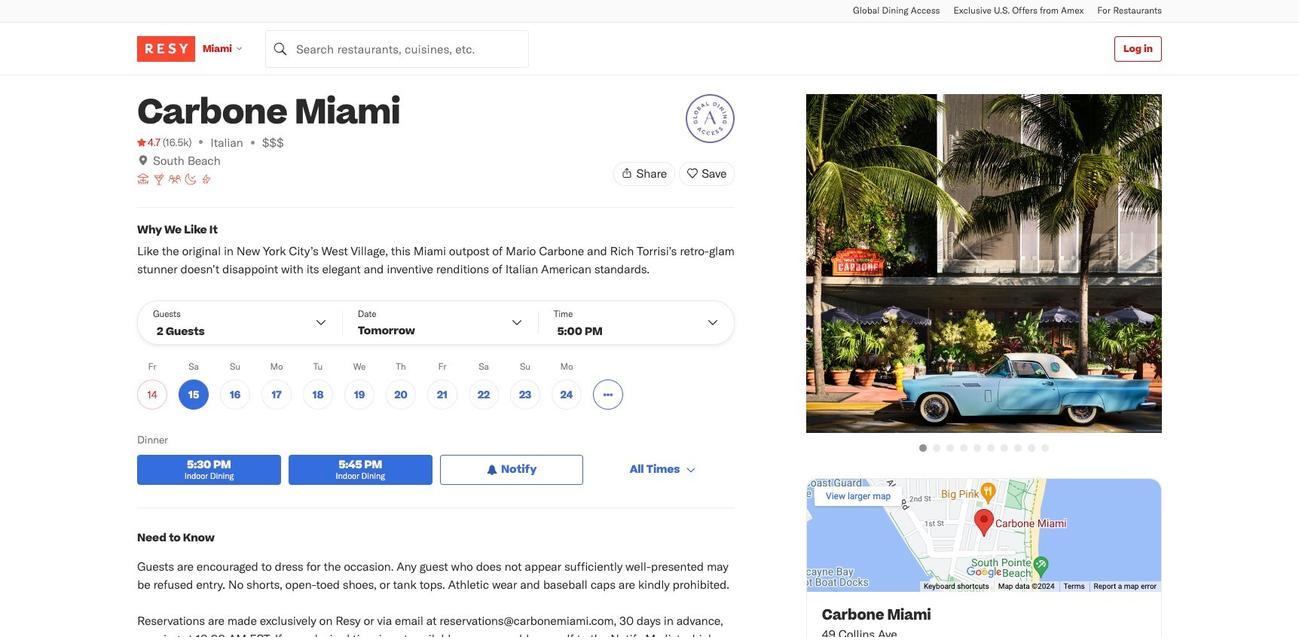 Task type: locate. For each thing, give the bounding box(es) containing it.
4.7 out of 5 stars image
[[137, 135, 160, 150]]

None field
[[265, 30, 529, 67]]



Task type: describe. For each thing, give the bounding box(es) containing it.
Search restaurants, cuisines, etc. text field
[[265, 30, 529, 67]]



Task type: vqa. For each thing, say whether or not it's contained in the screenshot.
4.7 out of 5 stars icon
yes



